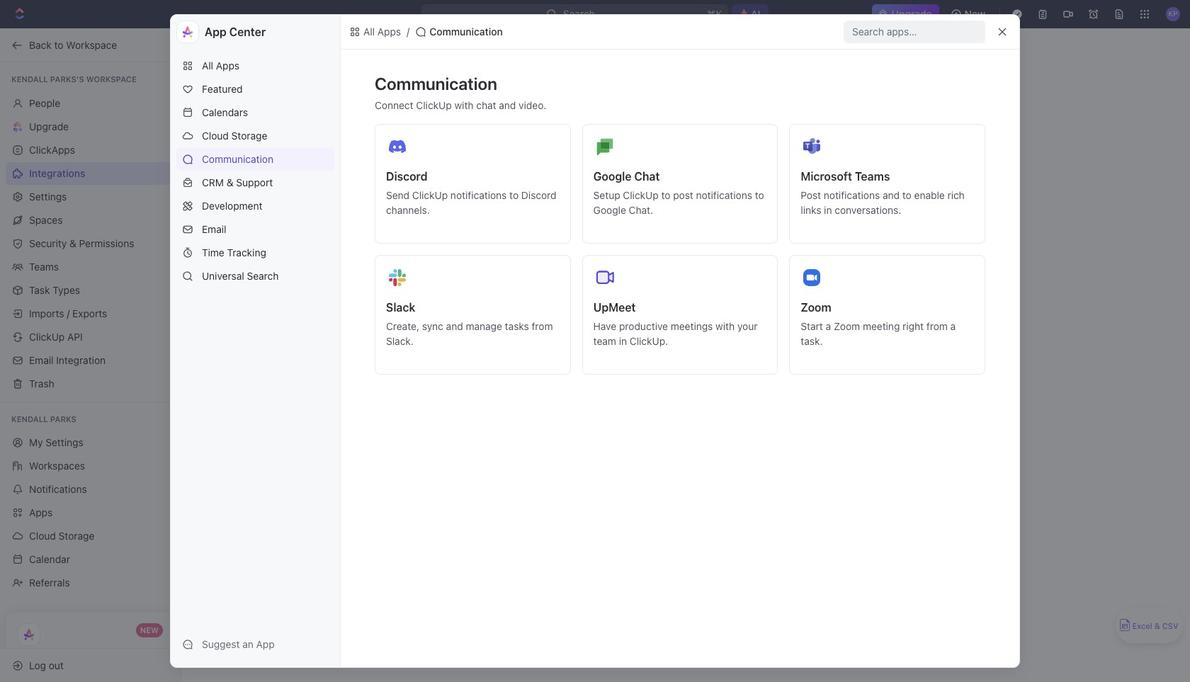 Task type: vqa. For each thing, say whether or not it's contained in the screenshot.
more
no



Task type: describe. For each thing, give the bounding box(es) containing it.
chat
[[476, 99, 496, 111]]

chat.
[[629, 204, 653, 216]]

task types
[[29, 284, 80, 296]]

app up the featured
[[205, 26, 227, 38]]

features,
[[698, 390, 738, 402]]

upgrade for the topmost "upgrade" link
[[892, 8, 932, 20]]

zoom start a zoom meeting right from a task.
[[801, 301, 956, 347]]

notifications link
[[6, 478, 175, 501]]

and inside communication connect clickup with chat and video.
[[499, 99, 516, 111]]

place.
[[717, 405, 744, 417]]

support
[[236, 176, 273, 188]]

trash link
[[6, 372, 175, 395]]

notifications for microsoft teams
[[824, 189, 880, 201]]

start
[[801, 320, 823, 332]]

featured
[[202, 83, 243, 95]]

email for email integration
[[29, 354, 54, 366]]

0 horizontal spatial upgrade link
[[6, 115, 175, 138]]

an
[[243, 638, 254, 651]]

chat
[[635, 170, 660, 183]]

post
[[801, 189, 821, 201]]

integrations for integrations
[[29, 167, 85, 179]]

communication inside communication connect clickup with chat and video.
[[375, 74, 497, 94]]

0 horizontal spatial discord
[[386, 170, 428, 183]]

spaces link
[[6, 209, 175, 231]]

notifications for discord
[[451, 189, 507, 201]]

productive
[[619, 320, 668, 332]]

have
[[645, 345, 673, 360]]

channels.
[[386, 204, 430, 216]]

out
[[49, 659, 64, 671]]

calendars
[[202, 106, 248, 118]]

time tracking link
[[176, 242, 334, 264]]

cloud for rightmost cloud storage link
[[202, 130, 229, 142]]

0 horizontal spatial teams
[[29, 260, 59, 272]]

0 horizontal spatial cloud storage link
[[6, 525, 175, 548]]

exports
[[72, 307, 107, 319]]

post
[[673, 189, 694, 201]]

1 vertical spatial your
[[595, 375, 615, 387]]

time tracking
[[202, 247, 266, 259]]

universal search
[[202, 270, 279, 282]]

and down 'our'
[[741, 390, 758, 402]]

your inside upmeet have productive meetings with your team in clickup.
[[738, 320, 758, 332]]

about
[[648, 390, 674, 402]]

my settings link
[[6, 432, 175, 454]]

clickup inside google chat setup clickup to post notifications to google chat.
[[623, 189, 659, 201]]

0 vertical spatial zoom
[[801, 301, 832, 314]]

cloud for leftmost cloud storage link
[[29, 530, 56, 542]]

1 vertical spatial all
[[202, 60, 213, 72]]

all apps for topmost 'all apps' link
[[364, 26, 401, 38]]

all apps for 'all apps' link to the bottom
[[202, 60, 240, 72]]

meetings
[[671, 320, 713, 332]]

& for permissions
[[69, 237, 76, 249]]

send
[[386, 189, 410, 201]]

slack
[[386, 301, 415, 314]]

suggest an app
[[202, 638, 275, 651]]

time
[[202, 247, 224, 259]]

and inside slack create, sync and manage tasks from slack.
[[446, 320, 463, 332]]

one
[[697, 405, 714, 417]]

search
[[247, 270, 279, 282]]

types
[[53, 284, 80, 296]]

1 vertical spatial cloud storage
[[29, 530, 95, 542]]

crm
[[202, 176, 224, 188]]

clickup api
[[29, 331, 83, 343]]

clickapps
[[29, 143, 75, 156]]

1 vertical spatial storage
[[59, 530, 95, 542]]

universal
[[202, 270, 244, 282]]

people link
[[6, 92, 175, 114]]

1 vertical spatial discord
[[521, 189, 557, 201]]

storage inside communication dialog
[[231, 130, 267, 142]]

suggest
[[202, 638, 240, 651]]

1 vertical spatial all apps link
[[176, 55, 334, 77]]

tracking
[[227, 247, 266, 259]]

slack.
[[386, 335, 414, 347]]

learn
[[622, 390, 645, 402]]

crm & support link
[[176, 171, 334, 194]]

clickup.
[[630, 335, 668, 347]]

clickapps link
[[6, 139, 175, 161]]

clickup inside communication connect clickup with chat and video.
[[416, 99, 452, 111]]

workspace
[[66, 39, 117, 51]]

imports / exports link
[[6, 302, 175, 325]]

0 vertical spatial communication
[[430, 26, 503, 38]]

2 vertical spatial apps
[[29, 507, 53, 519]]

back to workspace button
[[6, 34, 168, 56]]

& for csv
[[1155, 622, 1161, 631]]

people
[[29, 97, 60, 109]]

all
[[570, 375, 580, 387]]

notifications inside google chat setup clickup to post notifications to google chat.
[[696, 189, 753, 201]]

apps link
[[6, 502, 175, 524]]

teams link
[[6, 255, 175, 278]]

crm & support
[[202, 176, 273, 188]]

in inside microsoft teams post notifications and to enable rich links in conversations.
[[824, 204, 832, 216]]

1 vertical spatial settings
[[46, 437, 83, 449]]

apps for topmost 'all apps' link
[[378, 26, 401, 38]]

task types link
[[6, 279, 175, 302]]

/ inside communication dialog
[[407, 26, 410, 38]]

referrals
[[29, 577, 70, 589]]

moved
[[676, 345, 716, 360]]

integrations have moved to app center
[[570, 345, 802, 360]]

microsoft
[[801, 170, 852, 183]]

1 horizontal spatial all
[[364, 26, 375, 38]]

clickup inside discord send clickup notifications to discord channels.
[[412, 189, 448, 201]]

communication dialog
[[170, 14, 1020, 668]]

⌘k
[[707, 8, 723, 20]]

log out
[[29, 659, 64, 671]]

our
[[730, 375, 745, 387]]

dxxtk image for all apps
[[349, 26, 361, 38]]

cloud storage inside communication dialog
[[202, 130, 267, 142]]

manage inside find all of your apps and integrations in our new app center! discover apps, learn about new features, and manage your connections in one place.
[[761, 390, 797, 402]]

email link
[[176, 218, 334, 241]]

in inside upmeet have productive meetings with your team in clickup.
[[619, 335, 627, 347]]

connections
[[628, 405, 684, 417]]

development link
[[176, 195, 334, 218]]

center inside communication dialog
[[229, 26, 266, 38]]

calendar link
[[6, 548, 175, 571]]

1 google from the top
[[594, 170, 632, 183]]

tasks
[[505, 320, 529, 332]]

security
[[29, 237, 67, 249]]

in left 'our'
[[719, 375, 727, 387]]

video.
[[519, 99, 547, 111]]

trash
[[29, 377, 54, 389]]



Task type: locate. For each thing, give the bounding box(es) containing it.
upgrade up clickapps
[[29, 120, 69, 132]]

0 vertical spatial discord
[[386, 170, 428, 183]]

workspaces link
[[6, 455, 175, 478]]

0 vertical spatial email
[[202, 223, 226, 235]]

1 horizontal spatial integrations
[[570, 345, 642, 360]]

1 vertical spatial zoom
[[834, 320, 860, 332]]

settings up workspaces
[[46, 437, 83, 449]]

zoom up start
[[801, 301, 832, 314]]

cloud storage
[[202, 130, 267, 142], [29, 530, 95, 542]]

to inside button
[[54, 39, 63, 51]]

2 from from the left
[[927, 320, 948, 332]]

teams down security
[[29, 260, 59, 272]]

upgrade link up clickapps link
[[6, 115, 175, 138]]

cloud storage link down calendars link
[[176, 125, 334, 147]]

2 vertical spatial &
[[1155, 622, 1161, 631]]

1 vertical spatial google
[[594, 204, 626, 216]]

clickup
[[416, 99, 452, 111], [412, 189, 448, 201], [623, 189, 659, 201], [29, 331, 65, 343]]

storage
[[231, 130, 267, 142], [59, 530, 95, 542]]

with right meetings
[[716, 320, 735, 332]]

clickup down imports
[[29, 331, 65, 343]]

conversations.
[[835, 204, 902, 216]]

1 vertical spatial center
[[762, 345, 802, 360]]

app center
[[205, 26, 266, 38]]

apps
[[618, 375, 640, 387]]

to inside discord send clickup notifications to discord channels.
[[510, 189, 519, 201]]

settings up spaces
[[29, 190, 67, 202]]

microsoft teams post notifications and to enable rich links in conversations.
[[801, 170, 965, 216]]

1 horizontal spatial notifications
[[696, 189, 753, 201]]

2 vertical spatial your
[[800, 390, 820, 402]]

2 notifications from the left
[[696, 189, 753, 201]]

& right security
[[69, 237, 76, 249]]

integrations down have
[[570, 345, 642, 360]]

integrations for integrations have moved to app center
[[570, 345, 642, 360]]

1 horizontal spatial new
[[965, 8, 986, 20]]

cloud storage up the calendar
[[29, 530, 95, 542]]

from
[[532, 320, 553, 332], [927, 320, 948, 332]]

1 horizontal spatial apps
[[216, 60, 240, 72]]

all apps link
[[347, 23, 404, 40], [176, 55, 334, 77]]

1 horizontal spatial zoom
[[834, 320, 860, 332]]

1 horizontal spatial with
[[716, 320, 735, 332]]

a right right
[[951, 320, 956, 332]]

workspaces
[[29, 460, 85, 472]]

calendar
[[29, 553, 70, 565]]

connect
[[375, 99, 414, 111]]

teams inside microsoft teams post notifications and to enable rich links in conversations.
[[855, 170, 890, 183]]

& for support
[[227, 176, 234, 188]]

0 horizontal spatial manage
[[466, 320, 502, 332]]

from right right
[[927, 320, 948, 332]]

0 horizontal spatial integrations
[[29, 167, 85, 179]]

0 vertical spatial all apps
[[364, 26, 401, 38]]

manage down center!
[[761, 390, 797, 402]]

1 horizontal spatial email
[[202, 223, 226, 235]]

csv
[[1163, 622, 1179, 631]]

& left csv
[[1155, 622, 1161, 631]]

new inside button
[[965, 8, 986, 20]]

notifications inside microsoft teams post notifications and to enable rich links in conversations.
[[824, 189, 880, 201]]

2 horizontal spatial your
[[800, 390, 820, 402]]

0 vertical spatial cloud storage link
[[176, 125, 334, 147]]

center up featured link
[[229, 26, 266, 38]]

upmeet
[[594, 301, 636, 314]]

center up center!
[[762, 345, 802, 360]]

app left center!
[[769, 375, 788, 387]]

1 vertical spatial communication
[[375, 74, 497, 94]]

1 vertical spatial apps
[[216, 60, 240, 72]]

apps,
[[594, 390, 619, 402]]

0 horizontal spatial with
[[455, 99, 474, 111]]

and up about
[[643, 375, 660, 387]]

email inside communication dialog
[[202, 223, 226, 235]]

cloud up the calendar
[[29, 530, 56, 542]]

1 horizontal spatial cloud storage
[[202, 130, 267, 142]]

manage
[[466, 320, 502, 332], [761, 390, 797, 402]]

1 vertical spatial /
[[67, 307, 70, 319]]

2 vertical spatial communication
[[202, 153, 274, 165]]

0 horizontal spatial zoom
[[801, 301, 832, 314]]

clickup up channels.
[[412, 189, 448, 201]]

communication up connect
[[375, 74, 497, 94]]

meeting
[[863, 320, 900, 332]]

in
[[824, 204, 832, 216], [619, 335, 627, 347], [719, 375, 727, 387], [686, 405, 694, 417]]

manage inside slack create, sync and manage tasks from slack.
[[466, 320, 502, 332]]

email up 'trash'
[[29, 354, 54, 366]]

storage down apps link
[[59, 530, 95, 542]]

0 horizontal spatial notifications
[[451, 189, 507, 201]]

of
[[583, 375, 592, 387]]

from for zoom
[[927, 320, 948, 332]]

right
[[903, 320, 924, 332]]

notifications
[[29, 483, 87, 495]]

1 horizontal spatial dxxtk image
[[415, 26, 427, 38]]

in right team
[[619, 335, 627, 347]]

0 horizontal spatial new
[[140, 626, 159, 635]]

find
[[548, 375, 567, 387]]

notifications
[[451, 189, 507, 201], [696, 189, 753, 201], [824, 189, 880, 201]]

discord send clickup notifications to discord channels.
[[386, 170, 557, 216]]

all
[[364, 26, 375, 38], [202, 60, 213, 72]]

center
[[229, 26, 266, 38], [762, 345, 802, 360]]

and up conversations. at right top
[[883, 189, 900, 201]]

google down setup
[[594, 204, 626, 216]]

with inside communication connect clickup with chat and video.
[[455, 99, 474, 111]]

1 horizontal spatial upgrade link
[[872, 4, 939, 24]]

1 vertical spatial cloud
[[29, 530, 56, 542]]

& inside communication dialog
[[227, 176, 234, 188]]

0 horizontal spatial from
[[532, 320, 553, 332]]

communication up crm & support
[[202, 153, 274, 165]]

upgrade link
[[872, 4, 939, 24], [6, 115, 175, 138]]

your
[[738, 320, 758, 332], [595, 375, 615, 387], [800, 390, 820, 402]]

0 horizontal spatial storage
[[59, 530, 95, 542]]

from inside slack create, sync and manage tasks from slack.
[[532, 320, 553, 332]]

a
[[826, 320, 831, 332], [951, 320, 956, 332]]

new right 'our'
[[748, 375, 767, 387]]

discord left setup
[[521, 189, 557, 201]]

dxxtk image
[[349, 26, 361, 38], [415, 26, 427, 38]]

1 horizontal spatial teams
[[855, 170, 890, 183]]

your up 'our'
[[738, 320, 758, 332]]

0 horizontal spatial cloud storage
[[29, 530, 95, 542]]

discord up the send
[[386, 170, 428, 183]]

clickup up chat.
[[623, 189, 659, 201]]

0 vertical spatial cloud
[[202, 130, 229, 142]]

integrations
[[29, 167, 85, 179], [570, 345, 642, 360]]

cloud storage down calendars on the top left of page
[[202, 130, 267, 142]]

1 vertical spatial integrations
[[570, 345, 642, 360]]

0 vertical spatial all
[[364, 26, 375, 38]]

clickup right connect
[[416, 99, 452, 111]]

0 horizontal spatial new
[[677, 390, 695, 402]]

to
[[54, 39, 63, 51], [510, 189, 519, 201], [661, 189, 671, 201], [755, 189, 764, 201], [903, 189, 912, 201], [719, 345, 731, 360]]

&
[[227, 176, 234, 188], [69, 237, 76, 249], [1155, 622, 1161, 631]]

have
[[594, 320, 617, 332]]

0 vertical spatial storage
[[231, 130, 267, 142]]

new down integrations at bottom
[[677, 390, 695, 402]]

1 horizontal spatial discord
[[521, 189, 557, 201]]

0 horizontal spatial &
[[69, 237, 76, 249]]

security & permissions
[[29, 237, 134, 249]]

your down center!
[[800, 390, 820, 402]]

zoom left meeting
[[834, 320, 860, 332]]

1 a from the left
[[826, 320, 831, 332]]

0 horizontal spatial cloud
[[29, 530, 56, 542]]

1 horizontal spatial from
[[927, 320, 948, 332]]

app right 'an'
[[256, 638, 275, 651]]

slack create, sync and manage tasks from slack.
[[386, 301, 553, 347]]

imports / exports
[[29, 307, 107, 319]]

teams up conversations. at right top
[[855, 170, 890, 183]]

0 horizontal spatial apps
[[29, 507, 53, 519]]

google
[[594, 170, 632, 183], [594, 204, 626, 216]]

development
[[202, 200, 263, 212]]

0 vertical spatial center
[[229, 26, 266, 38]]

1 horizontal spatial cloud
[[202, 130, 229, 142]]

referrals link
[[6, 572, 175, 595]]

0 vertical spatial &
[[227, 176, 234, 188]]

1 horizontal spatial center
[[762, 345, 802, 360]]

notifications inside discord send clickup notifications to discord channels.
[[451, 189, 507, 201]]

excel & csv
[[1133, 622, 1179, 631]]

my
[[29, 437, 43, 449]]

settings
[[29, 190, 67, 202], [46, 437, 83, 449]]

setup
[[594, 189, 621, 201]]

task
[[29, 284, 50, 296]]

and inside microsoft teams post notifications and to enable rich links in conversations.
[[883, 189, 900, 201]]

0 horizontal spatial your
[[595, 375, 615, 387]]

1 notifications from the left
[[451, 189, 507, 201]]

in left one
[[686, 405, 694, 417]]

1 vertical spatial new
[[677, 390, 695, 402]]

integrations down clickapps
[[29, 167, 85, 179]]

integrations
[[662, 375, 717, 387]]

0 vertical spatial settings
[[29, 190, 67, 202]]

search...
[[564, 8, 604, 20]]

2 dxxtk image from the left
[[415, 26, 427, 38]]

suggest an app button
[[176, 634, 334, 656]]

manage left the tasks
[[466, 320, 502, 332]]

settings link
[[6, 185, 175, 208]]

0 vertical spatial new
[[965, 8, 986, 20]]

and
[[499, 99, 516, 111], [883, 189, 900, 201], [446, 320, 463, 332], [643, 375, 660, 387], [741, 390, 758, 402]]

excel
[[1133, 622, 1153, 631]]

0 vertical spatial new
[[748, 375, 767, 387]]

featured link
[[176, 78, 334, 101]]

log out button
[[6, 654, 169, 677]]

0 horizontal spatial all
[[202, 60, 213, 72]]

0 vertical spatial all apps link
[[347, 23, 404, 40]]

links
[[801, 204, 822, 216]]

communication up communication connect clickup with chat and video.
[[430, 26, 503, 38]]

& right the crm
[[227, 176, 234, 188]]

1 vertical spatial &
[[69, 237, 76, 249]]

spaces
[[29, 214, 63, 226]]

0 horizontal spatial all apps link
[[176, 55, 334, 77]]

0 horizontal spatial all apps
[[202, 60, 240, 72]]

security & permissions link
[[6, 232, 175, 255]]

0 vertical spatial upgrade link
[[872, 4, 939, 24]]

0 horizontal spatial /
[[67, 307, 70, 319]]

2 horizontal spatial &
[[1155, 622, 1161, 631]]

1 vertical spatial with
[[716, 320, 735, 332]]

1 horizontal spatial upgrade
[[892, 8, 932, 20]]

0 horizontal spatial dxxtk image
[[349, 26, 361, 38]]

and right chat
[[499, 99, 516, 111]]

cloud storage link
[[176, 125, 334, 147], [6, 525, 175, 548]]

/ inside imports / exports link
[[67, 307, 70, 319]]

from right the tasks
[[532, 320, 553, 332]]

1 horizontal spatial cloud storage link
[[176, 125, 334, 147]]

1 vertical spatial cloud storage link
[[6, 525, 175, 548]]

1 horizontal spatial /
[[407, 26, 410, 38]]

with left chat
[[455, 99, 474, 111]]

permissions
[[79, 237, 134, 249]]

clickup api link
[[6, 326, 175, 348]]

center!
[[790, 375, 824, 387]]

teams
[[855, 170, 890, 183], [29, 260, 59, 272]]

google up setup
[[594, 170, 632, 183]]

2 horizontal spatial notifications
[[824, 189, 880, 201]]

0 vertical spatial with
[[455, 99, 474, 111]]

3 notifications from the left
[[824, 189, 880, 201]]

1 horizontal spatial &
[[227, 176, 234, 188]]

to inside microsoft teams post notifications and to enable rich links in conversations.
[[903, 189, 912, 201]]

1 vertical spatial teams
[[29, 260, 59, 272]]

1 horizontal spatial storage
[[231, 130, 267, 142]]

1 horizontal spatial new
[[748, 375, 767, 387]]

1 horizontal spatial all apps link
[[347, 23, 404, 40]]

excel & csv link
[[1116, 608, 1183, 643]]

0 vertical spatial /
[[407, 26, 410, 38]]

dxxtk image for communication
[[415, 26, 427, 38]]

cloud storage link up calendar link on the left of page
[[6, 525, 175, 548]]

and right sync on the left of the page
[[446, 320, 463, 332]]

upgrade link left new button
[[872, 4, 939, 24]]

upgrade
[[892, 8, 932, 20], [29, 120, 69, 132]]

app inside find all of your apps and integrations in our new app center! discover apps, learn about new features, and manage your connections in one place.
[[769, 375, 788, 387]]

email for email
[[202, 223, 226, 235]]

with inside upmeet have productive meetings with your team in clickup.
[[716, 320, 735, 332]]

1 horizontal spatial manage
[[761, 390, 797, 402]]

1 from from the left
[[532, 320, 553, 332]]

2 google from the top
[[594, 204, 626, 216]]

0 horizontal spatial center
[[229, 26, 266, 38]]

back
[[29, 39, 52, 51]]

cloud inside communication dialog
[[202, 130, 229, 142]]

cloud
[[202, 130, 229, 142], [29, 530, 56, 542]]

1 vertical spatial upgrade
[[29, 120, 69, 132]]

email up time
[[202, 223, 226, 235]]

back to workspace
[[29, 39, 117, 51]]

1 dxxtk image from the left
[[349, 26, 361, 38]]

cloud down calendars on the top left of page
[[202, 130, 229, 142]]

enable
[[915, 189, 945, 201]]

Search apps… field
[[852, 23, 980, 40]]

new button
[[945, 3, 994, 26]]

discover
[[552, 390, 592, 402]]

upgrade up 'search apps…' field
[[892, 8, 932, 20]]

new
[[748, 375, 767, 387], [677, 390, 695, 402]]

0 vertical spatial google
[[594, 170, 632, 183]]

app up 'our'
[[734, 345, 759, 360]]

from inside zoom start a zoom meeting right from a task.
[[927, 320, 948, 332]]

apps for 'all apps' link to the bottom
[[216, 60, 240, 72]]

my settings
[[29, 437, 83, 449]]

in right links
[[824, 204, 832, 216]]

app inside button
[[256, 638, 275, 651]]

storage down calendars link
[[231, 130, 267, 142]]

1 horizontal spatial all apps
[[364, 26, 401, 38]]

upgrade for leftmost "upgrade" link
[[29, 120, 69, 132]]

2 a from the left
[[951, 320, 956, 332]]

1 vertical spatial manage
[[761, 390, 797, 402]]

your up "apps,"
[[595, 375, 615, 387]]

1 horizontal spatial a
[[951, 320, 956, 332]]

0 vertical spatial integrations
[[29, 167, 85, 179]]

0 vertical spatial upgrade
[[892, 8, 932, 20]]

1 vertical spatial new
[[140, 626, 159, 635]]

0 vertical spatial cloud storage
[[202, 130, 267, 142]]

1 vertical spatial email
[[29, 354, 54, 366]]

integrations link
[[6, 162, 175, 185]]

dxxtk image inside 'all apps' link
[[349, 26, 361, 38]]

1 vertical spatial all apps
[[202, 60, 240, 72]]

from for slack
[[532, 320, 553, 332]]

app
[[205, 26, 227, 38], [734, 345, 759, 360], [769, 375, 788, 387], [256, 638, 275, 651]]

0 horizontal spatial email
[[29, 354, 54, 366]]

a right start
[[826, 320, 831, 332]]



